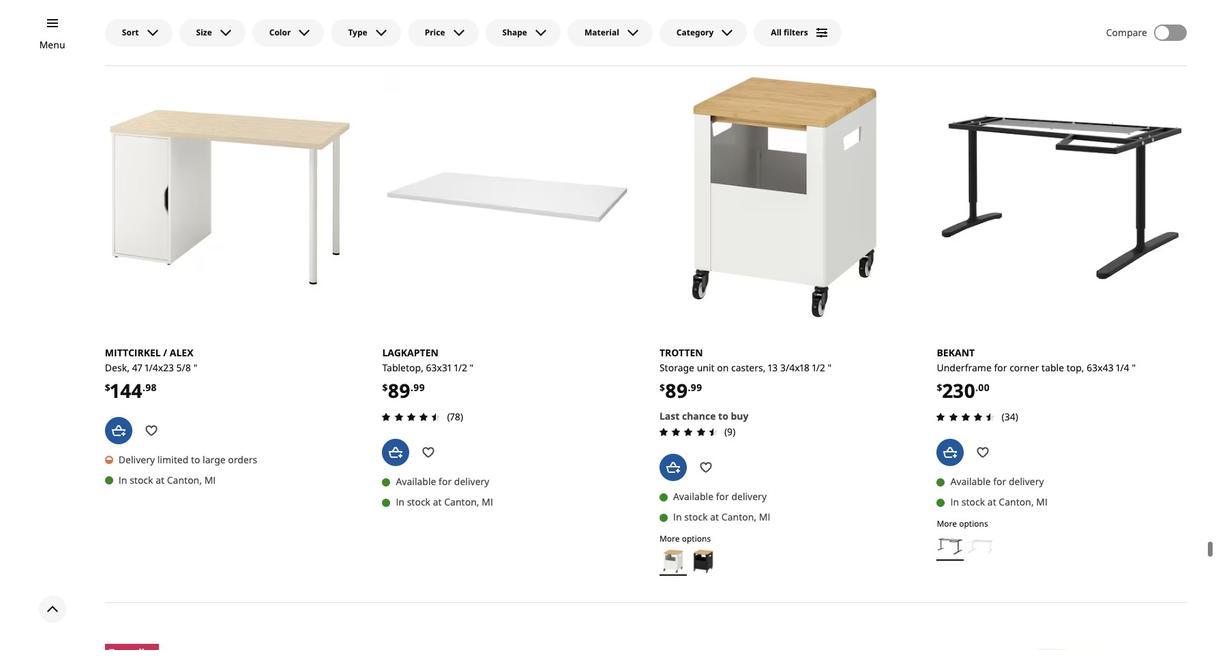 Task type: vqa. For each thing, say whether or not it's contained in the screenshot.
MORE
yes



Task type: describe. For each thing, give the bounding box(es) containing it.
1 horizontal spatial more
[[937, 519, 957, 530]]

sort button
[[105, 19, 172, 46]]

category
[[677, 27, 714, 38]]

chance
[[682, 410, 716, 423]]

. inside mittcirkel / alex desk, 47 1/4x23 5/8 " $ 144 . 98
[[143, 381, 145, 394]]

available for delivery for 89
[[396, 476, 490, 489]]

at for 5/8
[[156, 474, 165, 487]]

" inside bekant underframe for corner table top, 63x43 1/4 " $ 230 . 00
[[1132, 362, 1136, 374]]

type
[[348, 27, 368, 38]]

desk,
[[105, 361, 130, 374]]

mi for 89
[[482, 496, 493, 509]]

" inside mittcirkel / alex desk, 47 1/4x23 5/8 " $ 144 . 98
[[194, 361, 197, 374]]

canton, for 3/4x18
[[722, 511, 757, 524]]

for down "(34)" on the bottom right
[[994, 476, 1007, 489]]

for down (78)
[[439, 476, 452, 489]]

material
[[585, 27, 619, 38]]

(78)
[[447, 411, 463, 424]]

sort
[[122, 27, 139, 38]]

in stock at canton, mi for 5/8
[[119, 474, 216, 487]]

63x43
[[1087, 362, 1114, 374]]

price
[[425, 27, 445, 38]]

available for delivery for 3/4x18
[[673, 491, 767, 504]]

large
[[203, 454, 226, 467]]

corner
[[1010, 362, 1039, 374]]

color button
[[252, 19, 324, 46]]

trotten storage unit on casters, 13 3/4x18 1/2 " $ 89 . 99
[[660, 346, 832, 404]]

lagkapten tabletop, 63x31 1/2 " $ 89 . 99
[[382, 347, 474, 404]]

review: 4.6 out of 5 stars. total reviews: 9 image
[[656, 425, 722, 441]]

review: 4.7 out of 5 stars. total reviews: 34 image
[[933, 410, 999, 426]]

$ inside lagkapten tabletop, 63x31 1/2 " $ 89 . 99
[[382, 381, 388, 394]]

mittcirkel
[[105, 346, 161, 359]]

2 horizontal spatial delivery
[[1009, 476, 1044, 489]]

for inside bekant underframe for corner table top, 63x43 1/4 " $ 230 . 00
[[994, 362, 1007, 374]]

89 inside lagkapten tabletop, 63x31 1/2 " $ 89 . 99
[[388, 378, 411, 404]]

" inside lagkapten tabletop, 63x31 1/2 " $ 89 . 99
[[470, 362, 474, 374]]

at for 89
[[433, 496, 442, 509]]

compare
[[1107, 26, 1148, 39]]

size button
[[179, 19, 245, 46]]

filters
[[784, 27, 808, 38]]

47
[[132, 361, 142, 374]]

stock for 5/8
[[130, 474, 153, 487]]

at for 3/4x18
[[710, 511, 719, 524]]

in for 89
[[396, 496, 405, 509]]

1/2 inside trotten storage unit on casters, 13 3/4x18 1/2 " $ 89 . 99
[[812, 361, 825, 374]]

0 horizontal spatial more
[[660, 534, 680, 545]]

. inside lagkapten tabletop, 63x31 1/2 " $ 89 . 99
[[411, 381, 413, 394]]

to for limited
[[191, 454, 200, 467]]

underframe
[[937, 362, 992, 374]]

menu
[[39, 38, 65, 51]]

in for 5/8
[[119, 474, 127, 487]]

0 horizontal spatial options
[[682, 534, 711, 545]]

casters,
[[731, 361, 766, 374]]

all filters button
[[754, 19, 842, 46]]

available for 3/4x18
[[673, 491, 714, 504]]

top,
[[1067, 362, 1085, 374]]

type button
[[331, 19, 401, 46]]



Task type: locate. For each thing, give the bounding box(es) containing it.
for
[[994, 362, 1007, 374], [439, 476, 452, 489], [994, 476, 1007, 489], [716, 491, 729, 504]]

" right 5/8
[[194, 361, 197, 374]]

0 horizontal spatial 99
[[413, 381, 425, 394]]

price button
[[408, 19, 479, 46]]

on
[[717, 361, 729, 374]]

color
[[269, 27, 291, 38]]

alex
[[170, 346, 193, 359]]

1 . from the left
[[143, 381, 145, 394]]

size
[[196, 27, 212, 38]]

in stock at canton, mi for 3/4x18
[[673, 511, 771, 524]]

available down review: 4.6 out of 5 stars. total reviews: 9 image
[[673, 491, 714, 504]]

2 99 from the left
[[413, 381, 425, 394]]

orders
[[228, 454, 257, 467]]

89
[[665, 378, 688, 404], [388, 378, 411, 404]]

99 down unit
[[691, 381, 702, 394]]

" right 3/4x18
[[828, 361, 832, 374]]

last
[[660, 410, 680, 423]]

stock for 3/4x18
[[685, 511, 708, 524]]

mi for 5/8
[[204, 474, 216, 487]]

99 inside lagkapten tabletop, 63x31 1/2 " $ 89 . 99
[[413, 381, 425, 394]]

1 horizontal spatial 1/2
[[812, 361, 825, 374]]

13
[[768, 361, 778, 374]]

last chance to buy
[[660, 410, 749, 423]]

canton,
[[167, 474, 202, 487], [444, 496, 479, 509], [999, 496, 1034, 509], [722, 511, 757, 524]]

available down review: 4.7 out of 5 stars. total reviews: 34 image
[[951, 476, 991, 489]]

available down review: 4.6 out of 5 stars. total reviews: 78 image
[[396, 476, 436, 489]]

1 $ from the left
[[105, 381, 110, 394]]

available for delivery down "(34)" on the bottom right
[[951, 476, 1044, 489]]

0 vertical spatial more
[[937, 519, 957, 530]]

0 vertical spatial options
[[959, 519, 988, 530]]

$
[[105, 381, 110, 394], [660, 381, 665, 394], [382, 381, 388, 394], [937, 381, 943, 394]]

144
[[110, 378, 143, 404]]

. inside trotten storage unit on casters, 13 3/4x18 1/2 " $ 89 . 99
[[688, 381, 691, 394]]

available for delivery down (9)
[[673, 491, 767, 504]]

1 99 from the left
[[691, 381, 702, 394]]

available for delivery
[[396, 476, 490, 489], [951, 476, 1044, 489], [673, 491, 767, 504]]

2 horizontal spatial available for delivery
[[951, 476, 1044, 489]]

0 horizontal spatial 89
[[388, 378, 411, 404]]

. down underframe
[[976, 381, 979, 394]]

shape
[[503, 27, 527, 38]]

to left buy
[[719, 410, 729, 423]]

all filters
[[771, 27, 808, 38]]

$ down storage
[[660, 381, 665, 394]]

00
[[979, 381, 990, 394]]

0 horizontal spatial to
[[191, 454, 200, 467]]

2 89 from the left
[[388, 378, 411, 404]]

1 vertical spatial more
[[660, 534, 680, 545]]

to for chance
[[719, 410, 729, 423]]

1/2
[[812, 361, 825, 374], [454, 362, 467, 374]]

" right 63x31 on the bottom left
[[470, 362, 474, 374]]

lagkapten
[[382, 347, 439, 359]]

$ down the desk,
[[105, 381, 110, 394]]

delivery down "(34)" on the bottom right
[[1009, 476, 1044, 489]]

buy
[[731, 410, 749, 423]]

1/4x23
[[145, 361, 174, 374]]

89 down storage
[[665, 378, 688, 404]]

1/2 inside lagkapten tabletop, 63x31 1/2 " $ 89 . 99
[[454, 362, 467, 374]]

canton, for 5/8
[[167, 474, 202, 487]]

0 horizontal spatial 1/2
[[454, 362, 467, 374]]

delivery down (9)
[[732, 491, 767, 504]]

$ down underframe
[[937, 381, 943, 394]]

delivery down (78)
[[454, 476, 490, 489]]

mi
[[204, 474, 216, 487], [482, 496, 493, 509], [1037, 496, 1048, 509], [759, 511, 771, 524]]

shape button
[[485, 19, 561, 46]]

mi for 3/4x18
[[759, 511, 771, 524]]

99
[[691, 381, 702, 394], [413, 381, 425, 394]]

available for 89
[[396, 476, 436, 489]]

4 " from the left
[[1132, 362, 1136, 374]]

for down (9)
[[716, 491, 729, 504]]

material button
[[568, 19, 653, 46]]

canton, for 89
[[444, 496, 479, 509]]

in
[[119, 474, 127, 487], [396, 496, 405, 509], [951, 496, 959, 509], [673, 511, 682, 524]]

category button
[[660, 19, 747, 46]]

1/2 right 3/4x18
[[812, 361, 825, 374]]

delivery limited to large orders
[[119, 454, 257, 467]]

0 horizontal spatial available
[[396, 476, 436, 489]]

1 horizontal spatial available for delivery
[[673, 491, 767, 504]]

available
[[396, 476, 436, 489], [951, 476, 991, 489], [673, 491, 714, 504]]

1 vertical spatial to
[[191, 454, 200, 467]]

4 $ from the left
[[937, 381, 943, 394]]

" inside trotten storage unit on casters, 13 3/4x18 1/2 " $ 89 . 99
[[828, 361, 832, 374]]

delivery
[[119, 454, 155, 467]]

1 horizontal spatial to
[[719, 410, 729, 423]]

delivery for 89
[[454, 476, 490, 489]]

0 horizontal spatial delivery
[[454, 476, 490, 489]]

" right 1/4
[[1132, 362, 1136, 374]]

1/4
[[1117, 362, 1130, 374]]

2 . from the left
[[688, 381, 691, 394]]

.
[[143, 381, 145, 394], [688, 381, 691, 394], [411, 381, 413, 394], [976, 381, 979, 394]]

$ inside trotten storage unit on casters, 13 3/4x18 1/2 " $ 89 . 99
[[660, 381, 665, 394]]

tabletop,
[[382, 362, 424, 374]]

review: 4.6 out of 5 stars. total reviews: 78 image
[[378, 410, 444, 426]]

2 $ from the left
[[660, 381, 665, 394]]

1 1/2 from the left
[[812, 361, 825, 374]]

in for 3/4x18
[[673, 511, 682, 524]]

. down 1/4x23
[[143, 381, 145, 394]]

1/2 right 63x31 on the bottom left
[[454, 362, 467, 374]]

2 1/2 from the left
[[454, 362, 467, 374]]

. down storage
[[688, 381, 691, 394]]

mittcirkel / alex desk, 47 1/4x23 5/8 " $ 144 . 98
[[105, 346, 197, 404]]

1 horizontal spatial delivery
[[732, 491, 767, 504]]

storage
[[660, 361, 695, 374]]

89 down tabletop,
[[388, 378, 411, 404]]

5/8
[[176, 361, 191, 374]]

"
[[194, 361, 197, 374], [828, 361, 832, 374], [470, 362, 474, 374], [1132, 362, 1136, 374]]

options
[[959, 519, 988, 530], [682, 534, 711, 545]]

2 horizontal spatial available
[[951, 476, 991, 489]]

to
[[719, 410, 729, 423], [191, 454, 200, 467]]

/
[[163, 346, 167, 359]]

in stock at canton, mi for 89
[[396, 496, 493, 509]]

1 " from the left
[[194, 361, 197, 374]]

stock for 89
[[407, 496, 431, 509]]

delivery for 3/4x18
[[732, 491, 767, 504]]

in stock at canton, mi
[[119, 474, 216, 487], [396, 496, 493, 509], [951, 496, 1048, 509], [673, 511, 771, 524]]

0 vertical spatial to
[[719, 410, 729, 423]]

1 horizontal spatial 89
[[665, 378, 688, 404]]

$ inside bekant underframe for corner table top, 63x43 1/4 " $ 230 . 00
[[937, 381, 943, 394]]

0 vertical spatial more options
[[937, 519, 988, 530]]

to left "large"
[[191, 454, 200, 467]]

89 inside trotten storage unit on casters, 13 3/4x18 1/2 " $ 89 . 99
[[665, 378, 688, 404]]

99 inside trotten storage unit on casters, 13 3/4x18 1/2 " $ 89 . 99
[[691, 381, 702, 394]]

stock
[[130, 474, 153, 487], [407, 496, 431, 509], [962, 496, 985, 509], [685, 511, 708, 524]]

(9)
[[725, 426, 736, 439]]

0 horizontal spatial more options
[[660, 534, 711, 545]]

230
[[943, 378, 976, 404]]

1 vertical spatial more options
[[660, 534, 711, 545]]

1 vertical spatial options
[[682, 534, 711, 545]]

$ inside mittcirkel / alex desk, 47 1/4x23 5/8 " $ 144 . 98
[[105, 381, 110, 394]]

0 horizontal spatial available for delivery
[[396, 476, 490, 489]]

1 horizontal spatial available
[[673, 491, 714, 504]]

1 89 from the left
[[665, 378, 688, 404]]

98
[[145, 381, 157, 394]]

4 . from the left
[[976, 381, 979, 394]]

delivery
[[454, 476, 490, 489], [1009, 476, 1044, 489], [732, 491, 767, 504]]

3 $ from the left
[[382, 381, 388, 394]]

all
[[771, 27, 782, 38]]

table
[[1042, 362, 1064, 374]]

trotten
[[660, 346, 703, 359]]

more options
[[937, 519, 988, 530], [660, 534, 711, 545]]

bekant underframe for corner table top, 63x43 1/4 " $ 230 . 00
[[937, 347, 1136, 404]]

. down tabletop,
[[411, 381, 413, 394]]

1 horizontal spatial options
[[959, 519, 988, 530]]

limited
[[157, 454, 188, 467]]

3 . from the left
[[411, 381, 413, 394]]

2 " from the left
[[828, 361, 832, 374]]

3/4x18
[[781, 361, 810, 374]]

for left corner
[[994, 362, 1007, 374]]

unit
[[697, 361, 715, 374]]

bekant
[[937, 347, 975, 359]]

$ down tabletop,
[[382, 381, 388, 394]]

(34)
[[1002, 411, 1019, 424]]

available for delivery down (78)
[[396, 476, 490, 489]]

. inside bekant underframe for corner table top, 63x43 1/4 " $ 230 . 00
[[976, 381, 979, 394]]

3 " from the left
[[470, 362, 474, 374]]

1 horizontal spatial 99
[[691, 381, 702, 394]]

1 horizontal spatial more options
[[937, 519, 988, 530]]

menu button
[[39, 38, 65, 53]]

at
[[156, 474, 165, 487], [433, 496, 442, 509], [988, 496, 997, 509], [710, 511, 719, 524]]

63x31
[[426, 362, 452, 374]]

99 down tabletop,
[[413, 381, 425, 394]]

more
[[937, 519, 957, 530], [660, 534, 680, 545]]



